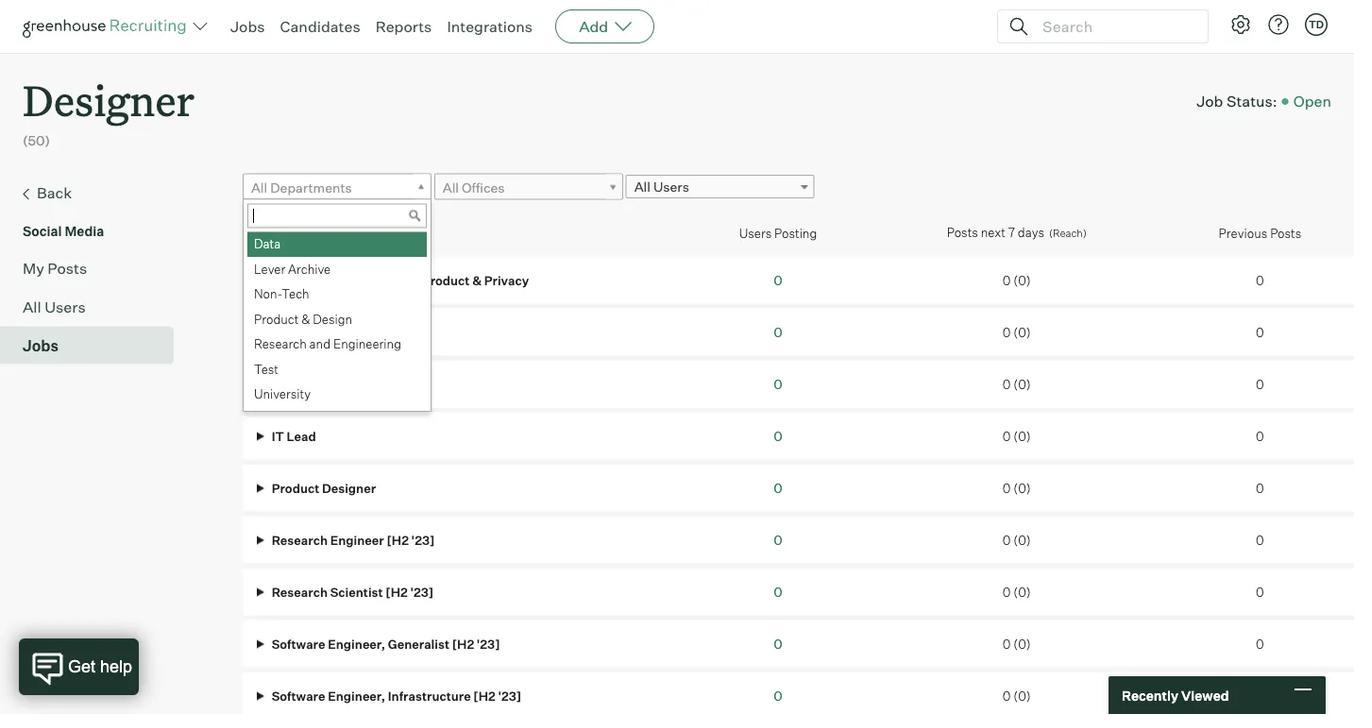 Task type: describe. For each thing, give the bounding box(es) containing it.
jobs inside "link"
[[23, 336, 59, 355]]

data option
[[247, 232, 427, 257]]

lead for it lead
[[287, 428, 316, 443]]

all offices
[[443, 179, 505, 196]]

engineering
[[333, 336, 401, 352]]

my
[[23, 259, 44, 277]]

(0) for research scientist [h2 '23]
[[1014, 584, 1031, 599]]

0 vertical spatial all users link
[[626, 175, 815, 199]]

university
[[254, 387, 311, 402]]

0 link for research scientist [h2 '23]
[[774, 584, 783, 600]]

0 (0) for research scientist [h2 '23]
[[1003, 584, 1031, 599]]

[h2 right generalist
[[452, 636, 474, 651]]

design
[[313, 311, 353, 327]]

it
[[272, 428, 284, 443]]

previous posts
[[1219, 225, 1302, 240]]

integrations
[[447, 17, 533, 36]]

back
[[37, 183, 72, 202]]

candidates
[[280, 17, 361, 36]]

Search text field
[[1038, 13, 1191, 40]]

users for the topmost all users link
[[654, 179, 690, 195]]

(0) for deputy general counsel, product & privacy
[[1014, 272, 1031, 288]]

infrastructure
[[388, 688, 471, 703]]

software for software engineer, generalist [h2 '23]
[[272, 636, 325, 651]]

next
[[981, 225, 1006, 240]]

greenhouse recruiting image
[[23, 15, 193, 38]]

'23] up generalist
[[410, 584, 434, 599]]

1 vertical spatial lead
[[397, 376, 426, 392]]

designer (50)
[[23, 72, 195, 149]]

open
[[1294, 92, 1332, 111]]

(0) for it lead
[[1014, 428, 1031, 443]]

2 horizontal spatial users
[[739, 225, 772, 240]]

0 horizontal spatial jobs link
[[23, 334, 166, 357]]

non-
[[254, 286, 282, 302]]

research for research scientist [h2 '23]
[[272, 584, 328, 599]]

0 link for software engineer, infrastructure [h2 '23]
[[774, 687, 783, 704]]

list box containing data
[[244, 232, 427, 407]]

engineer, for generalist
[[328, 636, 385, 651]]

research for research and engineering
[[254, 336, 307, 352]]

[h2 right engineer
[[387, 532, 409, 547]]

lead for hr lead
[[293, 324, 322, 340]]

(0) for information security lead
[[1014, 376, 1031, 392]]

(0) for software engineer, generalist [h2 '23]
[[1014, 636, 1031, 651]]

reports
[[376, 17, 432, 36]]

information
[[272, 376, 341, 392]]

0 vertical spatial &
[[472, 272, 482, 288]]

software engineer, generalist [h2 '23]
[[269, 636, 500, 651]]

0 vertical spatial jobs link
[[230, 17, 265, 36]]

0 link for software engineer, generalist [h2 '23]
[[774, 635, 783, 652]]

all for all offices link
[[443, 179, 459, 196]]

users for the bottom all users link
[[45, 297, 86, 316]]

'23] right generalist
[[477, 636, 500, 651]]

research engineer [h2 '23]
[[269, 532, 435, 547]]

engineer, for infrastructure
[[328, 688, 385, 703]]

posts for my posts
[[48, 259, 87, 277]]

lever
[[254, 261, 285, 276]]

counsel,
[[367, 272, 420, 288]]

(0) for product designer
[[1014, 480, 1031, 495]]

scientist
[[330, 584, 383, 599]]

0 vertical spatial product
[[422, 272, 470, 288]]

job for job
[[252, 225, 273, 240]]

engineer
[[330, 532, 384, 547]]

social media
[[23, 223, 104, 239]]

0 (0) for information security lead
[[1003, 376, 1031, 392]]

research for research engineer [h2 '23]
[[272, 532, 328, 547]]

all for the bottom all users link
[[23, 297, 41, 316]]

posting
[[775, 225, 817, 240]]

posts for previous posts
[[1271, 225, 1302, 240]]

1 vertical spatial all users
[[23, 297, 86, 316]]

offices
[[462, 179, 505, 196]]

status:
[[1227, 92, 1278, 111]]

'23] right infrastructure
[[498, 688, 522, 703]]

product & design option
[[247, 307, 427, 332]]

& inside option
[[301, 311, 310, 327]]

university option
[[247, 382, 427, 407]]

0 link for deputy general counsel, product & privacy
[[774, 272, 783, 288]]

general
[[318, 272, 365, 288]]

add button
[[556, 9, 655, 43]]



Task type: vqa. For each thing, say whether or not it's contained in the screenshot.
seventh 0 (0) from the top
yes



Task type: locate. For each thing, give the bounding box(es) containing it.
2 (0) from the top
[[1014, 324, 1031, 340]]

(50)
[[23, 132, 50, 149]]

designer up research engineer [h2 '23]
[[322, 480, 376, 495]]

1 vertical spatial software
[[272, 688, 325, 703]]

product for product designer
[[272, 480, 319, 495]]

product inside option
[[254, 311, 299, 327]]

1 0 link from the top
[[774, 272, 783, 288]]

lever archive option
[[247, 257, 427, 282]]

non-tech option
[[247, 282, 427, 307]]

all offices link
[[434, 174, 623, 201]]

3 (0) from the top
[[1014, 376, 1031, 392]]

0 (0) for product designer
[[1003, 480, 1031, 495]]

7 0 (0) from the top
[[1003, 584, 1031, 599]]

2 0 link from the top
[[774, 324, 783, 340]]

5 (0) from the top
[[1014, 480, 1031, 495]]

(0) for research engineer [h2 '23]
[[1014, 532, 1031, 547]]

0 (0) for software engineer, infrastructure [h2 '23]
[[1003, 688, 1031, 703]]

0 (0) for software engineer, generalist [h2 '23]
[[1003, 636, 1031, 651]]

posts left next
[[947, 225, 979, 240]]

1 software from the top
[[272, 636, 325, 651]]

7 0 link from the top
[[774, 584, 783, 600]]

(0) for hr lead
[[1014, 324, 1031, 340]]

jobs link down my posts link
[[23, 334, 166, 357]]

3 0 (0) from the top
[[1003, 376, 1031, 392]]

0 horizontal spatial all users
[[23, 297, 86, 316]]

product down non-tech
[[254, 311, 299, 327]]

(0)
[[1014, 272, 1031, 288], [1014, 324, 1031, 340], [1014, 376, 1031, 392], [1014, 428, 1031, 443], [1014, 480, 1031, 495], [1014, 532, 1031, 547], [1014, 584, 1031, 599], [1014, 636, 1031, 651], [1014, 688, 1031, 703]]

generalist
[[388, 636, 450, 651]]

lead right security
[[397, 376, 426, 392]]

1 horizontal spatial &
[[472, 272, 482, 288]]

1 vertical spatial &
[[301, 311, 310, 327]]

designer down greenhouse recruiting image
[[23, 72, 195, 128]]

posts right previous
[[1271, 225, 1302, 240]]

1 horizontal spatial all users link
[[626, 175, 815, 199]]

all departments
[[251, 179, 352, 196]]

all for all departments link
[[251, 179, 267, 196]]

all users link down my posts link
[[23, 295, 166, 318]]

7
[[1009, 225, 1015, 240]]

jobs link left the candidates on the top
[[230, 17, 265, 36]]

8 (0) from the top
[[1014, 636, 1031, 651]]

lead right it
[[287, 428, 316, 443]]

all inside all departments link
[[251, 179, 267, 196]]

1 horizontal spatial all users
[[634, 179, 690, 195]]

integrations link
[[447, 17, 533, 36]]

1 vertical spatial engineer,
[[328, 688, 385, 703]]

engineer, down software engineer, generalist [h2 '23]
[[328, 688, 385, 703]]

job left status:
[[1197, 92, 1224, 111]]

&
[[472, 272, 482, 288], [301, 311, 310, 327]]

all users link
[[626, 175, 815, 199], [23, 295, 166, 318]]

research and engineering option
[[247, 332, 427, 357]]

2 vertical spatial research
[[272, 584, 328, 599]]

my posts link
[[23, 257, 166, 279]]

candidates link
[[280, 17, 361, 36]]

all users
[[634, 179, 690, 195], [23, 297, 86, 316]]

research scientist [h2 '23]
[[269, 584, 434, 599]]

0 (0) for hr lead
[[1003, 324, 1031, 340]]

product down "it lead"
[[272, 480, 319, 495]]

my posts
[[23, 259, 87, 277]]

engineer, down scientist
[[328, 636, 385, 651]]

& left privacy
[[472, 272, 482, 288]]

jobs down my
[[23, 336, 59, 355]]

1 horizontal spatial posts
[[947, 225, 979, 240]]

0 horizontal spatial jobs
[[23, 336, 59, 355]]

2 vertical spatial product
[[272, 480, 319, 495]]

privacy
[[484, 272, 529, 288]]

list box
[[244, 232, 427, 407]]

posts
[[947, 225, 979, 240], [1271, 225, 1302, 240], [48, 259, 87, 277]]

1 horizontal spatial designer
[[322, 480, 376, 495]]

'23] right engineer
[[412, 532, 435, 547]]

9 0 link from the top
[[774, 687, 783, 704]]

2 vertical spatial lead
[[287, 428, 316, 443]]

0 link for it lead
[[774, 428, 783, 444]]

'23]
[[412, 532, 435, 547], [410, 584, 434, 599], [477, 636, 500, 651], [498, 688, 522, 703]]

8 0 (0) from the top
[[1003, 636, 1031, 651]]

previous
[[1219, 225, 1268, 240]]

1 vertical spatial jobs
[[23, 336, 59, 355]]

all for the topmost all users link
[[634, 179, 651, 195]]

job
[[1197, 92, 1224, 111], [252, 225, 273, 240]]

0 link
[[774, 272, 783, 288], [774, 324, 783, 340], [774, 376, 783, 392], [774, 428, 783, 444], [774, 480, 783, 496], [774, 532, 783, 548], [774, 584, 783, 600], [774, 635, 783, 652], [774, 687, 783, 704]]

recently
[[1122, 687, 1179, 704]]

1 vertical spatial research
[[272, 532, 328, 547]]

0 vertical spatial lead
[[293, 324, 322, 340]]

9 0 (0) from the top
[[1003, 688, 1031, 703]]

users
[[654, 179, 690, 195], [739, 225, 772, 240], [45, 297, 86, 316]]

lead
[[293, 324, 322, 340], [397, 376, 426, 392], [287, 428, 316, 443]]

research down product designer
[[272, 532, 328, 547]]

research inside option
[[254, 336, 307, 352]]

reports link
[[376, 17, 432, 36]]

hr
[[272, 324, 290, 340]]

tech
[[282, 286, 309, 302]]

media
[[65, 223, 104, 239]]

2 software from the top
[[272, 688, 325, 703]]

0 vertical spatial designer
[[23, 72, 195, 128]]

job up lever
[[252, 225, 273, 240]]

all departments link
[[243, 174, 432, 201]]

departments
[[270, 179, 352, 196]]

recently viewed
[[1122, 687, 1230, 704]]

0 (0) for research engineer [h2 '23]
[[1003, 532, 1031, 547]]

4 0 (0) from the top
[[1003, 428, 1031, 443]]

information security lead
[[269, 376, 426, 392]]

jobs left the candidates on the top
[[230, 17, 265, 36]]

lead right hr
[[293, 324, 322, 340]]

(0) for software engineer, infrastructure [h2 '23]
[[1014, 688, 1031, 703]]

1 horizontal spatial jobs link
[[230, 17, 265, 36]]

[h2 right scientist
[[386, 584, 408, 599]]

deputy general counsel, product & privacy
[[269, 272, 529, 288]]

product for product & design
[[254, 311, 299, 327]]

6 0 (0) from the top
[[1003, 532, 1031, 547]]

test option
[[247, 357, 427, 382]]

1 (0) from the top
[[1014, 272, 1031, 288]]

days
[[1018, 225, 1045, 240]]

0 vertical spatial research
[[254, 336, 307, 352]]

jobs
[[230, 17, 265, 36], [23, 336, 59, 355]]

& left design
[[301, 311, 310, 327]]

2 0 (0) from the top
[[1003, 324, 1031, 340]]

research left scientist
[[272, 584, 328, 599]]

archive
[[288, 261, 331, 276]]

1 vertical spatial job
[[252, 225, 273, 240]]

designer
[[23, 72, 195, 128], [322, 480, 376, 495]]

0 vertical spatial software
[[272, 636, 325, 651]]

test
[[254, 362, 279, 377]]

lever archive
[[254, 261, 331, 276]]

[h2
[[387, 532, 409, 547], [386, 584, 408, 599], [452, 636, 474, 651], [474, 688, 496, 703]]

1 vertical spatial product
[[254, 311, 299, 327]]

1 vertical spatial users
[[739, 225, 772, 240]]

0 horizontal spatial posts
[[48, 259, 87, 277]]

hr lead
[[269, 324, 322, 340]]

0 vertical spatial jobs
[[230, 17, 265, 36]]

5 0 link from the top
[[774, 480, 783, 496]]

8 0 link from the top
[[774, 635, 783, 652]]

0 link for information security lead
[[774, 376, 783, 392]]

0 horizontal spatial designer
[[23, 72, 195, 128]]

viewed
[[1182, 687, 1230, 704]]

2 horizontal spatial posts
[[1271, 225, 1302, 240]]

6 0 link from the top
[[774, 532, 783, 548]]

software engineer, infrastructure [h2 '23]
[[269, 688, 522, 703]]

1 vertical spatial all users link
[[23, 295, 166, 318]]

6 (0) from the top
[[1014, 532, 1031, 547]]

it lead
[[269, 428, 316, 443]]

and
[[309, 336, 331, 352]]

non-tech
[[254, 286, 309, 302]]

2 engineer, from the top
[[328, 688, 385, 703]]

0 vertical spatial users
[[654, 179, 690, 195]]

software
[[272, 636, 325, 651], [272, 688, 325, 703]]

0 horizontal spatial &
[[301, 311, 310, 327]]

7 (0) from the top
[[1014, 584, 1031, 599]]

software for software engineer, infrastructure [h2 '23]
[[272, 688, 325, 703]]

jobs link
[[230, 17, 265, 36], [23, 334, 166, 357]]

1 horizontal spatial jobs
[[230, 17, 265, 36]]

1 0 (0) from the top
[[1003, 272, 1031, 288]]

social
[[23, 223, 62, 239]]

job for job status:
[[1197, 92, 1224, 111]]

security
[[344, 376, 394, 392]]

research and engineering
[[254, 336, 401, 352]]

product designer
[[269, 480, 376, 495]]

posts right my
[[48, 259, 87, 277]]

td button
[[1306, 13, 1328, 36]]

research
[[254, 336, 307, 352], [272, 532, 328, 547], [272, 584, 328, 599]]

0 link for product designer
[[774, 480, 783, 496]]

1 vertical spatial designer
[[322, 480, 376, 495]]

1 horizontal spatial users
[[654, 179, 690, 195]]

back link
[[23, 181, 166, 206]]

5 0 (0) from the top
[[1003, 480, 1031, 495]]

0 vertical spatial all users
[[634, 179, 690, 195]]

[h2 right infrastructure
[[474, 688, 496, 703]]

all inside all offices link
[[443, 179, 459, 196]]

4 (0) from the top
[[1014, 428, 1031, 443]]

1 horizontal spatial job
[[1197, 92, 1224, 111]]

4 0 link from the top
[[774, 428, 783, 444]]

0 (0)
[[1003, 272, 1031, 288], [1003, 324, 1031, 340], [1003, 376, 1031, 392], [1003, 428, 1031, 443], [1003, 480, 1031, 495], [1003, 532, 1031, 547], [1003, 584, 1031, 599], [1003, 636, 1031, 651], [1003, 688, 1031, 703]]

data
[[254, 236, 281, 251]]

0 link for hr lead
[[774, 324, 783, 340]]

0
[[774, 272, 783, 288], [1003, 272, 1011, 288], [1256, 272, 1265, 288], [774, 324, 783, 340], [1003, 324, 1011, 340], [1256, 324, 1265, 340], [774, 376, 783, 392], [1003, 376, 1011, 392], [1256, 376, 1265, 392], [774, 428, 783, 444], [1003, 428, 1011, 443], [1256, 428, 1265, 443], [774, 480, 783, 496], [1003, 480, 1011, 495], [1256, 480, 1265, 495], [774, 532, 783, 548], [1003, 532, 1011, 547], [1256, 532, 1265, 547], [774, 584, 783, 600], [1003, 584, 1011, 599], [1256, 584, 1265, 599], [774, 635, 783, 652], [1003, 636, 1011, 651], [1256, 636, 1265, 651], [774, 687, 783, 704], [1003, 688, 1011, 703]]

1 vertical spatial jobs link
[[23, 334, 166, 357]]

1 engineer, from the top
[[328, 636, 385, 651]]

0 link for research engineer [h2 '23]
[[774, 532, 783, 548]]

(reach)
[[1049, 227, 1087, 240]]

engineer,
[[328, 636, 385, 651], [328, 688, 385, 703]]

9 (0) from the top
[[1014, 688, 1031, 703]]

0 (0) for it lead
[[1003, 428, 1031, 443]]

configure image
[[1230, 13, 1253, 36]]

all users link up users posting
[[626, 175, 815, 199]]

None text field
[[247, 204, 427, 228]]

job status:
[[1197, 92, 1278, 111]]

2 vertical spatial users
[[45, 297, 86, 316]]

td button
[[1302, 9, 1332, 40]]

0 vertical spatial engineer,
[[328, 636, 385, 651]]

product right 'counsel,'
[[422, 272, 470, 288]]

0 horizontal spatial users
[[45, 297, 86, 316]]

all
[[634, 179, 651, 195], [251, 179, 267, 196], [443, 179, 459, 196], [23, 297, 41, 316]]

3 0 link from the top
[[774, 376, 783, 392]]

research up test
[[254, 336, 307, 352]]

product & design
[[254, 311, 353, 327]]

0 horizontal spatial job
[[252, 225, 273, 240]]

0 (0) for deputy general counsel, product & privacy
[[1003, 272, 1031, 288]]

deputy
[[272, 272, 315, 288]]

designer link
[[23, 53, 195, 131]]

posts next 7 days (reach)
[[947, 225, 1087, 240]]

0 horizontal spatial all users link
[[23, 295, 166, 318]]

add
[[579, 17, 609, 36]]

td
[[1309, 18, 1325, 31]]

product
[[422, 272, 470, 288], [254, 311, 299, 327], [272, 480, 319, 495]]

users posting
[[739, 225, 817, 240]]

0 vertical spatial job
[[1197, 92, 1224, 111]]



